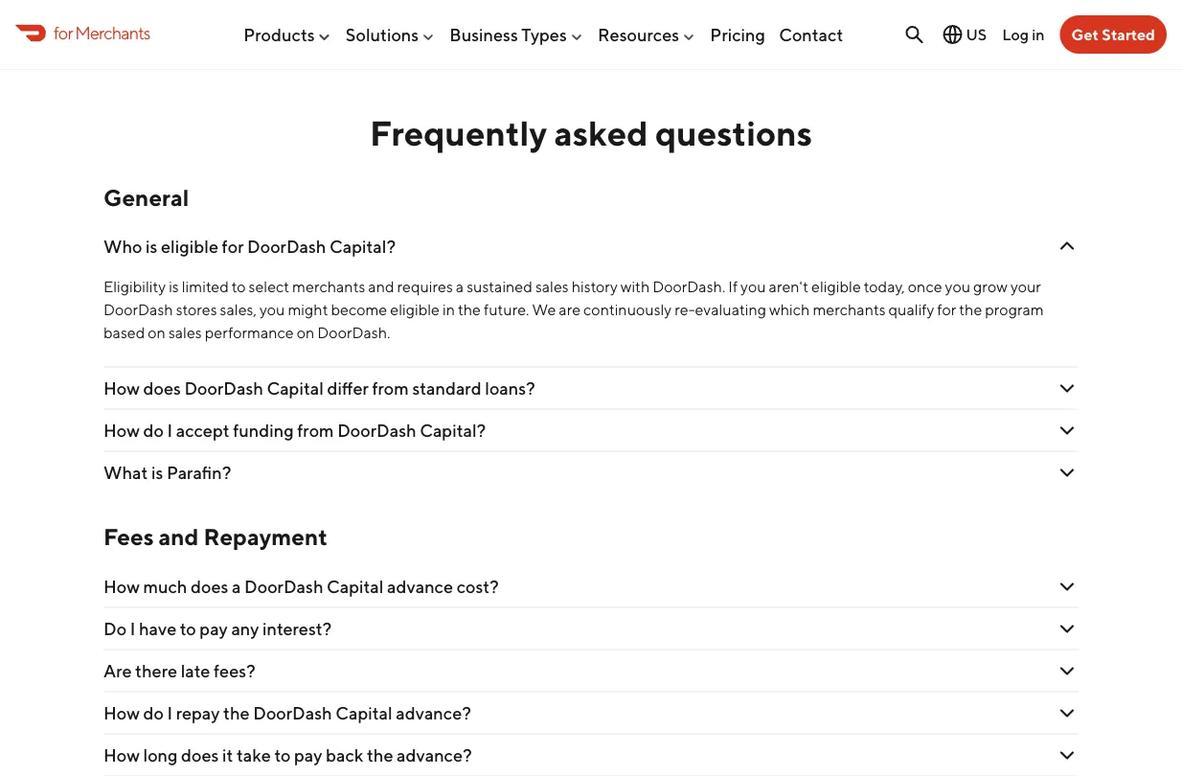 Task type: vqa. For each thing, say whether or not it's contained in the screenshot.
limited's "is"
yes



Task type: describe. For each thing, give the bounding box(es) containing it.
re-
[[675, 300, 695, 318]]

do for repay
[[143, 702, 164, 723]]

chevron down image for back
[[1056, 744, 1079, 767]]

future.
[[484, 300, 530, 318]]

started
[[1103, 25, 1156, 44]]

chevron down image for capital?
[[1056, 235, 1079, 258]]

become
[[331, 300, 388, 318]]

might
[[288, 300, 328, 318]]

what is parafin?
[[104, 462, 231, 483]]

0 horizontal spatial for
[[54, 22, 73, 43]]

history
[[572, 277, 618, 295]]

doordash up how long does it take to pay back the advance? at the left bottom of the page
[[253, 702, 332, 723]]

accept
[[176, 420, 230, 441]]

1 vertical spatial and
[[159, 524, 199, 551]]

asked
[[555, 113, 649, 154]]

how much does a doordash capital advance cost?
[[104, 576, 499, 597]]

0 vertical spatial capital?
[[330, 236, 396, 257]]

eligibility is limited to select merchants and requires a sustained sales history with doordash. if you aren't eligible today, once you grow your doordash stores sales, you might become eligible in the future. we are continuously re-evaluating which merchants qualify for the program based on sales performance on doordash.
[[104, 277, 1045, 341]]

sales,
[[220, 300, 257, 318]]

to for select
[[232, 277, 246, 295]]

log in
[[1003, 25, 1045, 43]]

once
[[909, 277, 943, 295]]

contact link
[[780, 16, 844, 52]]

frequently
[[370, 113, 547, 154]]

2 horizontal spatial you
[[946, 277, 971, 295]]

do
[[104, 618, 127, 639]]

types
[[522, 24, 567, 45]]

business types
[[450, 24, 567, 45]]

and inside eligibility is limited to select merchants and requires a sustained sales history with doordash. if you aren't eligible today, once you grow your doordash stores sales, you might become eligible in the future. we are continuously re-evaluating which merchants qualify for the program based on sales performance on doordash.
[[368, 277, 394, 295]]

products
[[244, 24, 315, 45]]

3 chevron down image from the top
[[1056, 617, 1079, 640]]

which
[[770, 300, 810, 318]]

from for funding
[[297, 420, 334, 441]]

solutions link
[[346, 16, 436, 52]]

doordash down differ
[[338, 420, 417, 441]]

how for how much does a doordash capital advance cost?
[[104, 576, 140, 597]]

1 horizontal spatial you
[[741, 277, 766, 295]]

merchants
[[75, 22, 150, 43]]

how does doordash capital differ from standard loans?
[[104, 378, 536, 398]]

1 vertical spatial capital
[[327, 576, 384, 597]]

differ
[[327, 378, 369, 398]]

1 vertical spatial advance?
[[397, 745, 472, 765]]

pricing
[[711, 24, 766, 45]]

doordash up accept
[[184, 378, 263, 398]]

any
[[231, 618, 259, 639]]

evaluating
[[695, 300, 767, 318]]

select
[[249, 277, 290, 295]]

the down grow
[[960, 300, 983, 318]]

chevron down image for capital
[[1056, 575, 1079, 598]]

do i have to pay any interest?
[[104, 618, 332, 639]]

1 vertical spatial for
[[222, 236, 244, 257]]

questions
[[656, 113, 813, 154]]

parafin?
[[167, 462, 231, 483]]

pricing link
[[711, 16, 766, 52]]

are
[[104, 660, 132, 681]]

0 horizontal spatial eligible
[[161, 236, 219, 257]]

1 vertical spatial pay
[[294, 745, 322, 765]]

business
[[450, 24, 518, 45]]

we
[[532, 300, 556, 318]]

interest?
[[263, 618, 332, 639]]

long
[[143, 745, 178, 765]]

frequently asked questions
[[370, 113, 813, 154]]

how do i repay the doordash capital advance?
[[104, 702, 471, 723]]

contact
[[780, 24, 844, 45]]

get started
[[1072, 25, 1156, 44]]

your
[[1011, 277, 1042, 295]]

1 horizontal spatial eligible
[[390, 300, 440, 318]]

0 horizontal spatial you
[[260, 300, 285, 318]]

what
[[104, 462, 148, 483]]

it
[[222, 745, 233, 765]]

how long does it take to pay back the advance?
[[104, 745, 472, 765]]

to for pay
[[180, 618, 196, 639]]

log in link
[[1003, 25, 1045, 43]]

globe line image
[[942, 23, 965, 46]]

resources link
[[598, 16, 697, 52]]

with
[[621, 277, 650, 295]]

in inside eligibility is limited to select merchants and requires a sustained sales history with doordash. if you aren't eligible today, once you grow your doordash stores sales, you might become eligible in the future. we are continuously re-evaluating which merchants qualify for the program based on sales performance on doordash.
[[443, 300, 455, 318]]

for merchants link
[[15, 20, 150, 46]]

eligibility
[[104, 277, 166, 295]]

doordash up select
[[247, 236, 326, 257]]

how do i accept funding from doordash capital?
[[104, 420, 486, 441]]

today,
[[864, 277, 906, 295]]

0 vertical spatial capital
[[267, 378, 324, 398]]

how for how do i accept funding from doordash capital?
[[104, 420, 140, 441]]

2 chevron down image from the top
[[1056, 461, 1079, 484]]

how for how does doordash capital differ from standard loans?
[[104, 378, 140, 398]]

log
[[1003, 25, 1030, 43]]

how for how long does it take to pay back the advance?
[[104, 745, 140, 765]]

there
[[135, 660, 177, 681]]

grow
[[974, 277, 1008, 295]]



Task type: locate. For each thing, give the bounding box(es) containing it.
1 vertical spatial doordash.
[[318, 323, 390, 341]]

0 vertical spatial does
[[143, 378, 181, 398]]

0 vertical spatial sales
[[536, 277, 569, 295]]

a right requires
[[456, 277, 464, 295]]

us
[[967, 25, 988, 44]]

is right what
[[151, 462, 163, 483]]

you right if
[[741, 277, 766, 295]]

0 vertical spatial i
[[167, 420, 173, 441]]

2 do from the top
[[143, 702, 164, 723]]

capital? up become
[[330, 236, 396, 257]]

funding
[[233, 420, 294, 441]]

a up the any at the left bottom
[[232, 576, 241, 597]]

how up what
[[104, 420, 140, 441]]

1 horizontal spatial pay
[[294, 745, 322, 765]]

chevron down image for from
[[1056, 419, 1079, 442]]

pay left back
[[294, 745, 322, 765]]

0 vertical spatial for
[[54, 22, 73, 43]]

you right once
[[946, 277, 971, 295]]

who is eligible for doordash capital?
[[104, 236, 396, 257]]

who
[[104, 236, 142, 257]]

from
[[372, 378, 409, 398], [297, 420, 334, 441]]

how down based
[[104, 378, 140, 398]]

0 vertical spatial eligible
[[161, 236, 219, 257]]

2 horizontal spatial to
[[275, 745, 291, 765]]

solutions
[[346, 24, 419, 45]]

does left it
[[181, 745, 219, 765]]

0 horizontal spatial from
[[297, 420, 334, 441]]

1 vertical spatial merchants
[[813, 300, 886, 318]]

to right the take in the bottom of the page
[[275, 745, 291, 765]]

1 horizontal spatial on
[[297, 323, 315, 341]]

on down might
[[297, 323, 315, 341]]

2 vertical spatial capital
[[336, 702, 393, 723]]

1 on from the left
[[148, 323, 166, 341]]

and up become
[[368, 277, 394, 295]]

1 horizontal spatial to
[[232, 277, 246, 295]]

loans?
[[485, 378, 536, 398]]

0 vertical spatial pay
[[200, 618, 228, 639]]

1 horizontal spatial doordash.
[[653, 277, 726, 295]]

much
[[143, 576, 187, 597]]

eligible
[[161, 236, 219, 257], [812, 277, 862, 295], [390, 300, 440, 318]]

merchants
[[292, 277, 365, 295], [813, 300, 886, 318]]

1 chevron down image from the top
[[1056, 235, 1079, 258]]

2 how from the top
[[104, 420, 140, 441]]

1 vertical spatial capital?
[[420, 420, 486, 441]]

from right differ
[[372, 378, 409, 398]]

1 vertical spatial eligible
[[812, 277, 862, 295]]

the right back
[[367, 745, 393, 765]]

chevron down image
[[1056, 235, 1079, 258], [1056, 419, 1079, 442], [1056, 575, 1079, 598], [1056, 659, 1079, 682]]

eligible down requires
[[390, 300, 440, 318]]

is inside eligibility is limited to select merchants and requires a sustained sales history with doordash. if you aren't eligible today, once you grow your doordash stores sales, you might become eligible in the future. we are continuously re-evaluating which merchants qualify for the program based on sales performance on doordash.
[[169, 277, 179, 295]]

i left accept
[[167, 420, 173, 441]]

0 vertical spatial and
[[368, 277, 394, 295]]

standard
[[413, 378, 482, 398]]

stores
[[176, 300, 217, 318]]

0 vertical spatial in
[[1033, 25, 1045, 43]]

doordash inside eligibility is limited to select merchants and requires a sustained sales history with doordash. if you aren't eligible today, once you grow your doordash stores sales, you might become eligible in the future. we are continuously re-evaluating which merchants qualify for the program based on sales performance on doordash.
[[104, 300, 173, 318]]

doordash. up re-
[[653, 277, 726, 295]]

0 vertical spatial to
[[232, 277, 246, 295]]

0 horizontal spatial merchants
[[292, 277, 365, 295]]

how down are
[[104, 702, 140, 723]]

does for much
[[191, 576, 229, 597]]

are
[[559, 300, 581, 318]]

and
[[368, 277, 394, 295], [159, 524, 199, 551]]

in right log
[[1033, 25, 1045, 43]]

0 horizontal spatial in
[[443, 300, 455, 318]]

does for long
[[181, 745, 219, 765]]

is right who
[[146, 236, 158, 257]]

advance?
[[396, 702, 471, 723], [397, 745, 472, 765]]

1 vertical spatial a
[[232, 576, 241, 597]]

continuously
[[584, 300, 672, 318]]

program
[[986, 300, 1045, 318]]

5 how from the top
[[104, 745, 140, 765]]

3 how from the top
[[104, 576, 140, 597]]

2 vertical spatial for
[[938, 300, 957, 318]]

capital
[[267, 378, 324, 398], [327, 576, 384, 597], [336, 702, 393, 723]]

0 horizontal spatial on
[[148, 323, 166, 341]]

performance
[[205, 323, 294, 341]]

0 horizontal spatial a
[[232, 576, 241, 597]]

0 horizontal spatial doordash.
[[318, 323, 390, 341]]

0 vertical spatial a
[[456, 277, 464, 295]]

1 horizontal spatial in
[[1033, 25, 1045, 43]]

0 vertical spatial doordash.
[[653, 277, 726, 295]]

get started button
[[1061, 15, 1168, 54]]

late
[[181, 660, 210, 681]]

for merchants
[[54, 22, 150, 43]]

pay
[[200, 618, 228, 639], [294, 745, 322, 765]]

chevron down image
[[1056, 377, 1079, 400], [1056, 461, 1079, 484], [1056, 617, 1079, 640], [1056, 701, 1079, 724], [1056, 744, 1079, 767]]

0 vertical spatial merchants
[[292, 277, 365, 295]]

1 horizontal spatial merchants
[[813, 300, 886, 318]]

1 vertical spatial to
[[180, 618, 196, 639]]

you
[[741, 277, 766, 295], [946, 277, 971, 295], [260, 300, 285, 318]]

2 vertical spatial does
[[181, 745, 219, 765]]

1 horizontal spatial and
[[368, 277, 394, 295]]

merchants up might
[[292, 277, 365, 295]]

1 vertical spatial do
[[143, 702, 164, 723]]

do down there
[[143, 702, 164, 723]]

1 vertical spatial in
[[443, 300, 455, 318]]

does up accept
[[143, 378, 181, 398]]

how
[[104, 378, 140, 398], [104, 420, 140, 441], [104, 576, 140, 597], [104, 702, 140, 723], [104, 745, 140, 765]]

do up what is parafin?
[[143, 420, 164, 441]]

back
[[326, 745, 364, 765]]

to inside eligibility is limited to select merchants and requires a sustained sales history with doordash. if you aren't eligible today, once you grow your doordash stores sales, you might become eligible in the future. we are continuously re-evaluating which merchants qualify for the program based on sales performance on doordash.
[[232, 277, 246, 295]]

do
[[143, 420, 164, 441], [143, 702, 164, 723]]

on
[[148, 323, 166, 341], [297, 323, 315, 341]]

for down once
[[938, 300, 957, 318]]

0 horizontal spatial capital?
[[330, 236, 396, 257]]

a
[[456, 277, 464, 295], [232, 576, 241, 597]]

eligible right aren't
[[812, 277, 862, 295]]

fees and repayment
[[104, 524, 328, 551]]

for inside eligibility is limited to select merchants and requires a sustained sales history with doordash. if you aren't eligible today, once you grow your doordash stores sales, you might become eligible in the future. we are continuously re-evaluating which merchants qualify for the program based on sales performance on doordash.
[[938, 300, 957, 318]]

pay left the any at the left bottom
[[200, 618, 228, 639]]

the left future.
[[458, 300, 481, 318]]

get
[[1072, 25, 1100, 44]]

general
[[104, 184, 189, 211]]

0 vertical spatial from
[[372, 378, 409, 398]]

limited
[[182, 277, 229, 295]]

resources
[[598, 24, 680, 45]]

how up the do
[[104, 576, 140, 597]]

capital up how do i accept funding from doordash capital?
[[267, 378, 324, 398]]

in down requires
[[443, 300, 455, 318]]

2 vertical spatial i
[[167, 702, 173, 723]]

doordash. down become
[[318, 323, 390, 341]]

2 on from the left
[[297, 323, 315, 341]]

1 horizontal spatial sales
[[536, 277, 569, 295]]

2 vertical spatial to
[[275, 745, 291, 765]]

0 horizontal spatial sales
[[169, 323, 202, 341]]

1 vertical spatial from
[[297, 420, 334, 441]]

how for how do i repay the doordash capital advance?
[[104, 702, 140, 723]]

1 vertical spatial sales
[[169, 323, 202, 341]]

sales
[[536, 277, 569, 295], [169, 323, 202, 341]]

if
[[729, 277, 738, 295]]

5 chevron down image from the top
[[1056, 744, 1079, 767]]

the
[[458, 300, 481, 318], [960, 300, 983, 318], [223, 702, 250, 723], [367, 745, 393, 765]]

0 vertical spatial advance?
[[396, 702, 471, 723]]

i for accept
[[167, 420, 173, 441]]

merchants down today,
[[813, 300, 886, 318]]

from for differ
[[372, 378, 409, 398]]

are there late fees?
[[104, 660, 259, 681]]

capital up back
[[336, 702, 393, 723]]

doordash up interest? at left
[[244, 576, 324, 597]]

for up limited
[[222, 236, 244, 257]]

2 horizontal spatial for
[[938, 300, 957, 318]]

is for parafin?
[[151, 462, 163, 483]]

repay
[[176, 702, 220, 723]]

fees?
[[214, 660, 256, 681]]

1 do from the top
[[143, 420, 164, 441]]

doordash.
[[653, 277, 726, 295], [318, 323, 390, 341]]

a inside eligibility is limited to select merchants and requires a sustained sales history with doordash. if you aren't eligible today, once you grow your doordash stores sales, you might become eligible in the future. we are continuously re-evaluating which merchants qualify for the program based on sales performance on doordash.
[[456, 277, 464, 295]]

doordash
[[247, 236, 326, 257], [104, 300, 173, 318], [184, 378, 263, 398], [338, 420, 417, 441], [244, 576, 324, 597], [253, 702, 332, 723]]

sustained
[[467, 277, 533, 295]]

advance
[[387, 576, 453, 597]]

1 vertical spatial i
[[130, 618, 135, 639]]

on right based
[[148, 323, 166, 341]]

business types link
[[450, 16, 585, 52]]

1 horizontal spatial for
[[222, 236, 244, 257]]

2 chevron down image from the top
[[1056, 419, 1079, 442]]

requires
[[397, 277, 453, 295]]

chevron down image for loans?
[[1056, 377, 1079, 400]]

does up the do i have to pay any interest? on the left of the page
[[191, 576, 229, 597]]

you down select
[[260, 300, 285, 318]]

4 how from the top
[[104, 702, 140, 723]]

1 vertical spatial does
[[191, 576, 229, 597]]

capital? down standard
[[420, 420, 486, 441]]

cost?
[[457, 576, 499, 597]]

0 horizontal spatial to
[[180, 618, 196, 639]]

4 chevron down image from the top
[[1056, 701, 1079, 724]]

is for limited
[[169, 277, 179, 295]]

to up sales,
[[232, 277, 246, 295]]

1 how from the top
[[104, 378, 140, 398]]

sales down stores
[[169, 323, 202, 341]]

3 chevron down image from the top
[[1056, 575, 1079, 598]]

0 vertical spatial do
[[143, 420, 164, 441]]

is for eligible
[[146, 236, 158, 257]]

1 horizontal spatial from
[[372, 378, 409, 398]]

and right fees
[[159, 524, 199, 551]]

take
[[237, 745, 271, 765]]

capital left advance
[[327, 576, 384, 597]]

do for accept
[[143, 420, 164, 441]]

from down how does doordash capital differ from standard loans?
[[297, 420, 334, 441]]

1 vertical spatial is
[[169, 277, 179, 295]]

sales up we on the top of page
[[536, 277, 569, 295]]

doordash down eligibility at the top left of the page
[[104, 300, 173, 318]]

products link
[[244, 16, 332, 52]]

is left limited
[[169, 277, 179, 295]]

for left merchants
[[54, 22, 73, 43]]

1 horizontal spatial a
[[456, 277, 464, 295]]

2 vertical spatial is
[[151, 462, 163, 483]]

to right have
[[180, 618, 196, 639]]

repayment
[[204, 524, 328, 551]]

i right the do
[[130, 618, 135, 639]]

is
[[146, 236, 158, 257], [169, 277, 179, 295], [151, 462, 163, 483]]

in
[[1033, 25, 1045, 43], [443, 300, 455, 318]]

to
[[232, 277, 246, 295], [180, 618, 196, 639], [275, 745, 291, 765]]

fees
[[104, 524, 154, 551]]

0 horizontal spatial and
[[159, 524, 199, 551]]

how left long
[[104, 745, 140, 765]]

does
[[143, 378, 181, 398], [191, 576, 229, 597], [181, 745, 219, 765]]

have
[[139, 618, 177, 639]]

qualify
[[889, 300, 935, 318]]

0 horizontal spatial pay
[[200, 618, 228, 639]]

eligible up limited
[[161, 236, 219, 257]]

i left "repay"
[[167, 702, 173, 723]]

2 vertical spatial eligible
[[390, 300, 440, 318]]

the right "repay"
[[223, 702, 250, 723]]

aren't
[[769, 277, 809, 295]]

chevron down image for advance?
[[1056, 701, 1079, 724]]

based
[[104, 323, 145, 341]]

1 horizontal spatial capital?
[[420, 420, 486, 441]]

1 chevron down image from the top
[[1056, 377, 1079, 400]]

4 chevron down image from the top
[[1056, 659, 1079, 682]]

i for repay
[[167, 702, 173, 723]]

i
[[167, 420, 173, 441], [130, 618, 135, 639], [167, 702, 173, 723]]

2 horizontal spatial eligible
[[812, 277, 862, 295]]

0 vertical spatial is
[[146, 236, 158, 257]]



